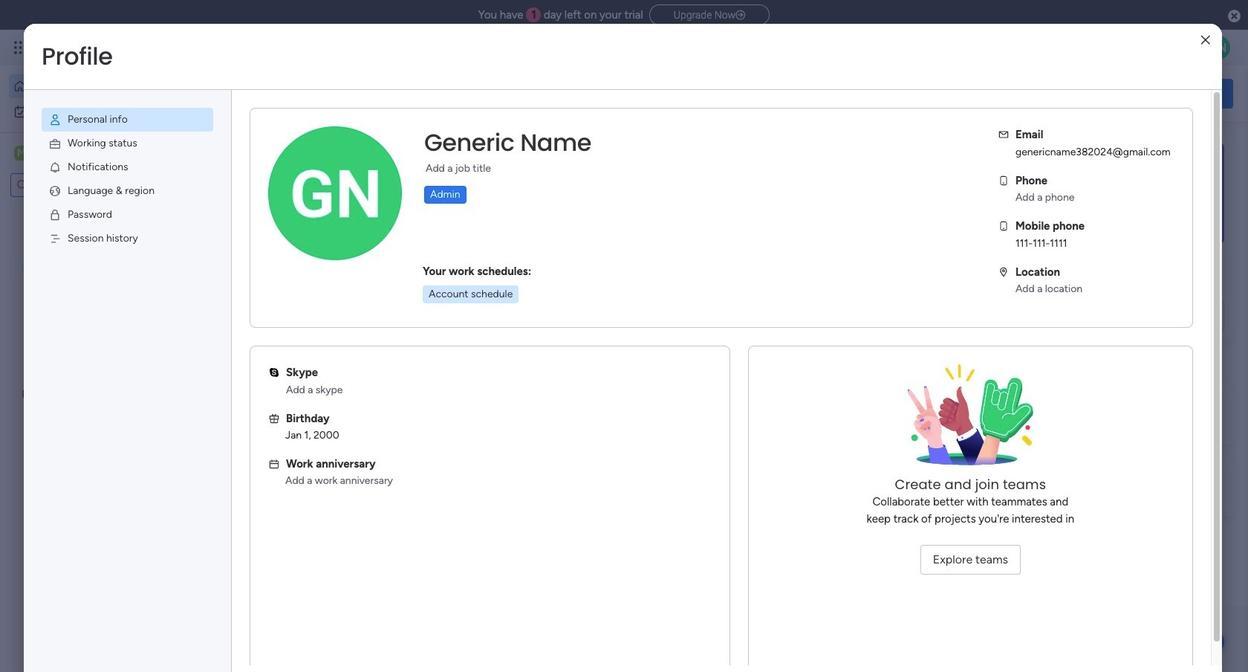 Task type: describe. For each thing, give the bounding box(es) containing it.
options image
[[268, 126, 369, 227]]

close image
[[1202, 35, 1211, 46]]

v2 user feedback image
[[1023, 85, 1034, 102]]

notifications image
[[48, 161, 62, 174]]

6 menu item from the top
[[42, 227, 213, 251]]

public board image for 1st component icon from the left
[[248, 301, 265, 317]]

session history image
[[48, 232, 62, 245]]

working status image
[[48, 137, 62, 150]]

language & region image
[[48, 184, 62, 198]]

3 menu item from the top
[[42, 155, 213, 179]]

generic name image
[[1207, 36, 1231, 59]]

close recently visited image
[[230, 151, 248, 169]]

quick search results list box
[[230, 169, 975, 366]]

dapulse close image
[[1229, 9, 1242, 24]]

no teams image
[[897, 364, 1046, 476]]

1 option from the top
[[9, 74, 181, 98]]

public board image for second component icon
[[494, 301, 510, 317]]

1 menu item from the top
[[42, 108, 213, 132]]

2 option from the top
[[9, 100, 181, 123]]



Task type: locate. For each thing, give the bounding box(es) containing it.
1 component image from the left
[[248, 325, 262, 338]]

add to favorites image
[[443, 301, 458, 316]]

0 vertical spatial option
[[9, 74, 181, 98]]

0 horizontal spatial component image
[[248, 325, 262, 338]]

1 vertical spatial option
[[9, 100, 181, 123]]

0 horizontal spatial public board image
[[248, 301, 265, 317]]

getting started element
[[1011, 385, 1234, 444]]

menu item
[[42, 108, 213, 132], [42, 132, 213, 155], [42, 155, 213, 179], [42, 179, 213, 203], [42, 203, 213, 227], [42, 227, 213, 251]]

0 vertical spatial workspace image
[[14, 145, 29, 161]]

component image
[[248, 325, 262, 338], [494, 325, 507, 338]]

close my workspaces image
[[230, 434, 248, 452]]

public board image
[[248, 301, 265, 317], [494, 301, 510, 317]]

open update feed (inbox) image
[[230, 384, 248, 401]]

5 menu item from the top
[[42, 203, 213, 227]]

select product image
[[13, 40, 28, 55]]

workspace selection element
[[14, 144, 124, 164]]

workspace image
[[14, 145, 29, 161], [254, 478, 290, 514]]

1 horizontal spatial workspace image
[[254, 478, 290, 514]]

1 public board image from the left
[[248, 301, 265, 317]]

1 horizontal spatial public board image
[[494, 301, 510, 317]]

2 component image from the left
[[494, 325, 507, 338]]

v2 bolt switch image
[[1139, 85, 1148, 101]]

None field
[[421, 127, 596, 158]]

Search in workspace field
[[31, 177, 106, 194]]

1 horizontal spatial component image
[[494, 325, 507, 338]]

dapulse rightstroke image
[[736, 10, 746, 21]]

templates image image
[[1024, 142, 1221, 245]]

clear search image
[[108, 178, 123, 193]]

personal info image
[[48, 113, 62, 126]]

2 menu item from the top
[[42, 132, 213, 155]]

workspace image inside the "workspace selection" element
[[14, 145, 29, 161]]

option up personal info image
[[9, 74, 181, 98]]

1 vertical spatial workspace image
[[254, 478, 290, 514]]

option up the "workspace selection" element
[[9, 100, 181, 123]]

option
[[9, 74, 181, 98], [9, 100, 181, 123]]

password image
[[48, 208, 62, 222]]

0 horizontal spatial workspace image
[[14, 145, 29, 161]]

menu menu
[[24, 90, 231, 268]]

2 public board image from the left
[[494, 301, 510, 317]]

4 menu item from the top
[[42, 179, 213, 203]]



Task type: vqa. For each thing, say whether or not it's contained in the screenshot.
left component image
yes



